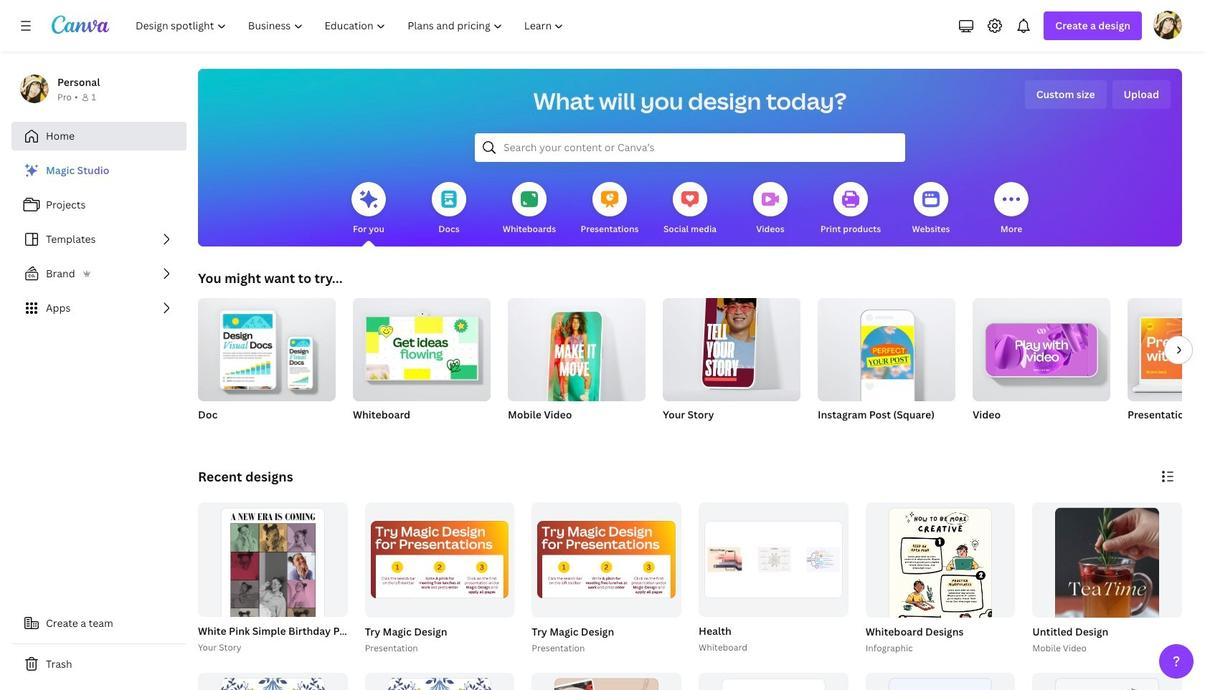 Task type: locate. For each thing, give the bounding box(es) containing it.
list
[[11, 156, 187, 323]]

group
[[663, 290, 801, 441], [663, 290, 801, 402], [198, 293, 336, 441], [198, 293, 336, 402], [353, 293, 491, 441], [353, 293, 491, 402], [508, 293, 646, 441], [508, 293, 646, 410], [973, 293, 1111, 441], [973, 293, 1111, 402], [818, 298, 956, 441], [1128, 298, 1205, 441], [1128, 298, 1205, 402], [195, 503, 490, 691], [198, 503, 348, 691], [362, 503, 515, 656], [365, 503, 515, 618], [529, 503, 682, 656], [532, 503, 682, 618], [696, 503, 848, 656], [863, 503, 1015, 691], [1030, 503, 1182, 691], [1033, 503, 1182, 691], [198, 673, 348, 691], [365, 673, 515, 691], [532, 673, 682, 691], [699, 673, 848, 691], [866, 673, 1015, 691], [1033, 673, 1182, 691]]

None search field
[[475, 133, 905, 162]]



Task type: describe. For each thing, give the bounding box(es) containing it.
top level navigation element
[[126, 11, 576, 40]]

stephanie aranda image
[[1154, 11, 1182, 39]]

Search search field
[[504, 134, 877, 161]]



Task type: vqa. For each thing, say whether or not it's contained in the screenshot.
the Search Search Box
yes



